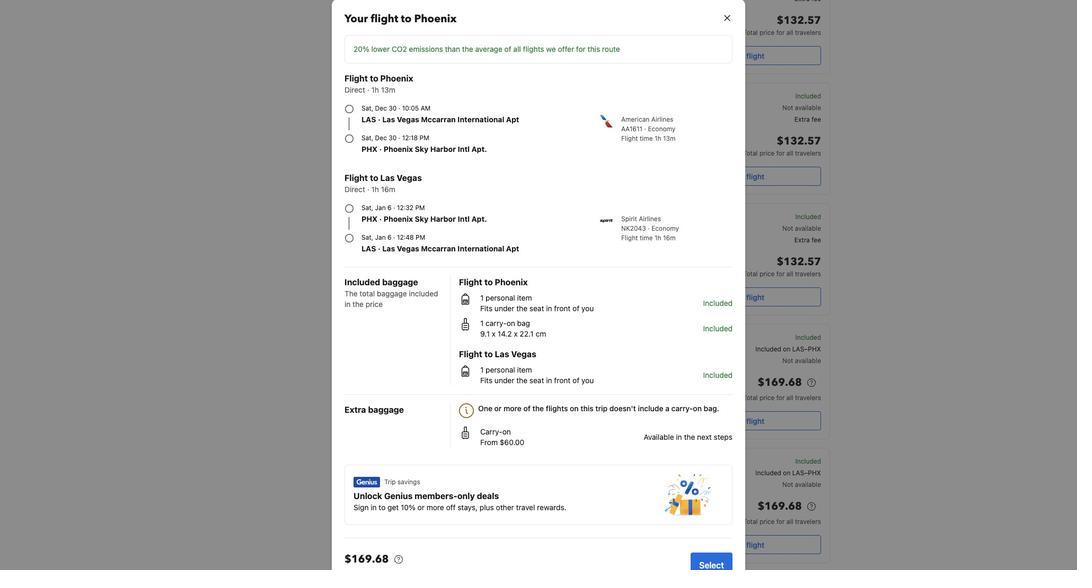 Task type: locate. For each thing, give the bounding box(es) containing it.
0 vertical spatial carry-
[[486, 319, 507, 328]]

sat, dec 30 · 12:18 pm phx · phoenix sky harbor intl apt.
[[362, 134, 487, 154]]

am up sat, dec 30 · 12:18 pm phx · phoenix sky harbor intl apt.
[[421, 104, 431, 112]]

under for las
[[495, 376, 514, 385]]

2 not from the top
[[782, 225, 793, 233]]

6 inside sat, jan 6 · 12:48 pm las · las vegas mccarran international apt
[[388, 234, 392, 242]]

0 vertical spatial harbor
[[430, 145, 456, 154]]

las inside "10:05 am las . dec 30"
[[489, 347, 501, 355]]

1 vertical spatial total price for all travelers
[[743, 518, 821, 526]]

fee
[[812, 116, 821, 124], [812, 236, 821, 244]]

apt for sat, dec 30 · 10:05 am las · las vegas mccarran international apt
[[506, 115, 519, 124]]

1 vertical spatial extra fee
[[795, 236, 821, 244]]

airlines inside spirit airlines nk2043 · economy flight time 1h 16m
[[639, 215, 661, 223]]

harbor inside sat, jan 6 · 12:32 pm phx · phoenix sky harbor intl apt.
[[430, 215, 456, 224]]

5 see flight from the top
[[731, 541, 765, 550]]

harbor for sat, dec 30 · 12:18 pm phx · phoenix sky harbor intl apt.
[[430, 145, 456, 154]]

under down flight to las vegas
[[495, 376, 514, 385]]

personal down flight to las vegas
[[486, 366, 515, 375]]

las down flight to phoenix direct · 1h 13m
[[382, 115, 395, 124]]

or right 10%
[[418, 504, 425, 513]]

economy for flight to las vegas
[[652, 225, 679, 233]]

mccarran up sat, dec 30 · 12:18 pm phx · phoenix sky harbor intl apt.
[[421, 115, 456, 124]]

0 horizontal spatial carry-
[[486, 319, 507, 328]]

phoenix up 12:48
[[384, 215, 413, 224]]

dec
[[375, 104, 387, 112], [375, 134, 387, 142], [636, 226, 647, 234], [507, 347, 518, 355]]

·
[[367, 85, 369, 94], [398, 104, 400, 112], [378, 115, 381, 124], [644, 125, 646, 133], [398, 134, 400, 142], [379, 145, 382, 154], [367, 185, 369, 194], [393, 204, 395, 212], [379, 215, 382, 224], [648, 225, 650, 233], [393, 234, 395, 242], [378, 244, 381, 253]]

or inside unlock genius members-only deals sign in to get 10% or more off stays, plus other travel rewards.
[[418, 504, 425, 513]]

time inside spirit airlines nk2043 · economy flight time 1h 16m
[[640, 234, 653, 242]]

mccarran for sat, dec 30 · 10:05 am las · las vegas mccarran international apt
[[421, 115, 456, 124]]

0 vertical spatial extra fee
[[795, 116, 821, 124]]

international for sat, jan 6 · 12:48 pm las · las vegas mccarran international apt
[[458, 244, 504, 253]]

1h 16m for fifth see flight button from the top of the page
[[562, 506, 583, 514]]

for
[[776, 29, 785, 37], [576, 45, 586, 54], [776, 149, 785, 157], [776, 270, 785, 278], [776, 394, 785, 402], [776, 518, 785, 526]]

2 1h 16m from the top
[[562, 506, 583, 514]]

las inside sat, dec 30 · 10:05 am las · las vegas mccarran international apt
[[362, 115, 376, 124]]

fee for fourth see flight button from the bottom
[[812, 116, 821, 124]]

0 vertical spatial total price for all travelers
[[743, 394, 821, 402]]

this left trip
[[581, 404, 594, 413]]

1 extra fee from the top
[[795, 116, 821, 124]]

the inside included baggage the total baggage included in the price
[[353, 300, 364, 309]]

economy inside spirit airlines nk2043 · economy flight time 1h 16m
[[652, 225, 679, 233]]

0 vertical spatial apt
[[506, 115, 519, 124]]

0 vertical spatial personal item
[[687, 334, 728, 342]]

fits up 'one'
[[480, 376, 493, 385]]

12:32 down deals
[[489, 507, 512, 517]]

dec inside sat, dec 30 · 12:18 pm phx · phoenix sky harbor intl apt.
[[375, 134, 387, 142]]

16m
[[381, 185, 395, 194], [663, 234, 676, 242], [571, 382, 583, 390], [571, 506, 583, 514]]

2 fee from the top
[[812, 236, 821, 244]]

1 vertical spatial front
[[554, 376, 571, 385]]

see for third see flight button from the bottom of the page
[[731, 293, 744, 302]]

1 vertical spatial mccarran
[[421, 244, 456, 253]]

american airlines
[[460, 364, 512, 372], [460, 488, 512, 496]]

1 vertical spatial fee
[[812, 236, 821, 244]]

time down aa1611
[[640, 135, 653, 143]]

you for flight to phoenix
[[581, 304, 594, 313]]

0 vertical spatial intl
[[458, 145, 470, 154]]

0 horizontal spatial x
[[492, 330, 496, 339]]

phoenix down co2
[[380, 74, 413, 83]]

sat, for sat, dec 30 · 12:18 pm phx · phoenix sky harbor intl apt.
[[362, 134, 373, 142]]

0 vertical spatial economy
[[648, 125, 675, 133]]

sat, inside sat, jan 6 · 12:48 pm las · las vegas mccarran international apt
[[362, 234, 373, 242]]

1 personal item fits under the seat in front of you down cm
[[480, 366, 594, 385]]

carry- inside carry-on from $60.00
[[480, 428, 502, 437]]

vegas down 12:48
[[397, 244, 419, 253]]

unlock
[[354, 492, 382, 501]]

2 $132.57 total price for all travelers from the top
[[743, 134, 821, 157]]

10:05 up 12:18
[[402, 104, 419, 112]]

economy up 2:15 pm
[[648, 125, 675, 133]]

genius image
[[664, 474, 711, 517], [354, 478, 380, 488], [354, 478, 380, 488]]

3 sat, from the top
[[362, 204, 373, 212]]

sat, down flight to phoenix direct · 1h 13m
[[362, 104, 373, 112]]

phx inside phx . jan 6
[[489, 32, 502, 40]]

0 horizontal spatial carry-
[[480, 428, 502, 437]]

in right available on the right bottom of page
[[676, 433, 682, 442]]

the down the
[[353, 300, 364, 309]]

1 personal item fits under the seat in front of you up cm
[[480, 294, 594, 313]]

to for flight to phoenix
[[484, 278, 493, 287]]

3 not available from the top
[[782, 357, 821, 365]]

3 travelers from the top
[[795, 270, 821, 278]]

harbor inside sat, dec 30 · 12:18 pm phx · phoenix sky harbor intl apt.
[[430, 145, 456, 154]]

3 see flight button from the top
[[675, 288, 821, 307]]

1 vertical spatial 12:32 pm phx . jan 6
[[489, 507, 527, 527]]

dec left 12:18
[[375, 134, 387, 142]]

baggage
[[382, 278, 418, 287], [377, 289, 407, 298], [368, 406, 404, 415]]

apt. up sat, jan 6 · 12:48 pm las · las vegas mccarran international apt
[[472, 215, 487, 224]]

0 vertical spatial 10:05
[[402, 104, 419, 112]]

am inside sat, dec 30 · 10:05 am las · las vegas mccarran international apt
[[421, 104, 431, 112]]

1 vertical spatial seat
[[530, 376, 544, 385]]

harbor down sat, dec 30 · 10:05 am las · las vegas mccarran international apt on the top left of page
[[430, 145, 456, 154]]

item
[[517, 294, 532, 303], [715, 334, 728, 342], [517, 366, 532, 375], [715, 458, 728, 466]]

1 travelers from the top
[[795, 29, 821, 37]]

international inside sat, dec 30 · 10:05 am las · las vegas mccarran international apt
[[458, 115, 504, 124]]

flight for fourth see flight button from the bottom
[[746, 172, 765, 181]]

price inside included baggage the total baggage included in the price
[[366, 300, 383, 309]]

aa1611
[[621, 125, 643, 133]]

30
[[389, 104, 397, 112], [389, 134, 397, 142], [649, 226, 657, 234], [520, 347, 528, 355]]

apt. inside sat, jan 6 · 12:32 pm phx · phoenix sky harbor intl apt.
[[472, 215, 487, 224]]

0 vertical spatial sky
[[415, 145, 428, 154]]

0 vertical spatial apt.
[[472, 145, 487, 154]]

1 total price for all travelers from the top
[[743, 394, 821, 402]]

1 personal item fits under the seat in front of you for flight to phoenix
[[480, 294, 594, 313]]

spirit inside spirit airlines nk2043 · economy flight time 1h 16m
[[621, 215, 637, 223]]

of
[[504, 45, 511, 54], [573, 304, 579, 313], [573, 376, 579, 385], [524, 404, 531, 413]]

1 spirit airlines from the top
[[460, 122, 499, 130]]

of up one or more of the flights on this trip doesn't include a carry-on bag.
[[573, 376, 579, 385]]

4 see from the top
[[731, 417, 744, 426]]

1 intl from the top
[[458, 145, 470, 154]]

personal for phoenix
[[486, 294, 515, 303]]

1 sky from the top
[[415, 145, 428, 154]]

sky inside sat, jan 6 · 12:32 pm phx · phoenix sky harbor intl apt.
[[415, 215, 428, 224]]

12:32 pm phx . jan 6 up 'one'
[[489, 383, 527, 403]]

2 personal from the top
[[486, 366, 515, 375]]

1 vertical spatial intl
[[458, 215, 470, 224]]

1 see from the top
[[731, 51, 744, 60]]

am right 10:10
[[644, 262, 657, 272]]

time for flight to las vegas
[[640, 234, 653, 242]]

las
[[382, 115, 395, 124], [380, 173, 395, 183], [382, 244, 395, 253], [495, 350, 509, 359]]

1:15
[[489, 459, 506, 469]]

apt inside sat, dec 30 · 10:05 am las · las vegas mccarran international apt
[[506, 115, 519, 124]]

1 1h 16m from the top
[[562, 382, 583, 390]]

las inside sat, dec 30 · 10:05 am las · las vegas mccarran international apt
[[382, 115, 395, 124]]

you up one or more of the flights on this trip doesn't include a carry-on bag.
[[581, 376, 594, 385]]

fits for phoenix
[[480, 304, 493, 313]]

flight to las vegas direct · 1h 16m
[[345, 173, 422, 194]]

2 $132.57 from the top
[[777, 134, 821, 148]]

apt.
[[472, 145, 487, 154], [472, 215, 487, 224]]

1h
[[371, 85, 379, 94], [655, 135, 661, 143], [371, 185, 379, 194], [655, 234, 661, 242], [561, 261, 568, 269], [562, 382, 569, 390], [562, 458, 569, 466], [562, 506, 569, 514]]

in inside unlock genius members-only deals sign in to get 10% or more off stays, plus other travel rewards.
[[371, 504, 377, 513]]

dec down 11:42
[[636, 226, 647, 234]]

1 vertical spatial this
[[581, 404, 594, 413]]

0 vertical spatial international
[[458, 115, 504, 124]]

am inside "10:05 am las . dec 30"
[[515, 335, 528, 345]]

see flight
[[731, 51, 765, 60], [731, 172, 765, 181], [731, 293, 765, 302], [731, 417, 765, 426], [731, 541, 765, 550]]

las up included baggage the total baggage included in the price
[[382, 244, 395, 253]]

1 vertical spatial 1h 16m
[[562, 506, 583, 514]]

carry- for carry-on from $60.00
[[480, 428, 502, 437]]

front
[[554, 304, 571, 313], [554, 376, 571, 385]]

economy right nk2043
[[652, 225, 679, 233]]

of down phx . jan 6
[[504, 45, 511, 54]]

1 personal from the top
[[486, 294, 515, 303]]

pm up sat, jan 6 · 12:48 pm las · las vegas mccarran international apt
[[415, 204, 425, 212]]

am inside 9:55 am phx . jan 6
[[511, 262, 524, 272]]

one
[[478, 404, 492, 413]]

1 vertical spatial 13m
[[663, 135, 676, 143]]

12:32 for 2nd see flight button from the bottom's $169.68 region
[[489, 383, 512, 393]]

mccarran for sat, jan 6 · 12:48 pm las · las vegas mccarran international apt
[[421, 244, 456, 253]]

2 intl from the top
[[458, 215, 470, 224]]

1 apt from the top
[[506, 115, 519, 124]]

1 vertical spatial las–phx
[[792, 470, 821, 478]]

1 personal item fits under the seat in front of you
[[480, 294, 594, 313], [480, 366, 594, 385]]

intl inside sat, dec 30 · 12:18 pm phx · phoenix sky harbor intl apt.
[[458, 145, 470, 154]]

total
[[743, 29, 758, 37], [743, 149, 758, 157], [743, 270, 758, 278], [743, 394, 758, 402], [743, 518, 758, 526]]

vegas inside sat, dec 30 · 10:05 am las · las vegas mccarran international apt
[[397, 115, 419, 124]]

phx up 'one'
[[489, 395, 502, 403]]

flight for flight to phoenix direct · 1h 13m
[[345, 74, 368, 83]]

0 vertical spatial 12:32 pm phx . jan 6
[[489, 383, 527, 403]]

1 $132.57 from the top
[[777, 13, 821, 28]]

0 horizontal spatial 13m
[[381, 85, 395, 94]]

sat, inside sat, dec 30 · 12:18 pm phx · phoenix sky harbor intl apt.
[[362, 134, 373, 142]]

dec inside 11:42 am phx . dec 30
[[636, 226, 647, 234]]

1 american airlines from the top
[[460, 364, 512, 372]]

economy
[[648, 125, 675, 133], [652, 225, 679, 233]]

2 vertical spatial las . jan 6
[[623, 517, 657, 527]]

phx inside sat, dec 30 · 12:18 pm phx · phoenix sky harbor intl apt.
[[362, 145, 378, 154]]

direct
[[563, 34, 581, 42], [345, 85, 365, 94], [345, 185, 365, 194], [564, 397, 582, 404], [564, 521, 582, 529]]

am right the 14.2
[[515, 335, 528, 345]]

0 vertical spatial carry-
[[480, 428, 502, 437]]

1 vertical spatial you
[[581, 376, 594, 385]]

intl down sat, dec 30 · 10:05 am las · las vegas mccarran international apt on the top left of page
[[458, 145, 470, 154]]

2 las–phx from the top
[[792, 470, 821, 478]]

phx down the plus
[[489, 519, 502, 527]]

0 vertical spatial las . jan 6
[[623, 30, 657, 40]]

seat down cm
[[530, 376, 544, 385]]

1 vertical spatial or
[[418, 504, 425, 513]]

0 vertical spatial or
[[494, 404, 502, 413]]

2 international from the top
[[458, 244, 504, 253]]

0 vertical spatial frontier airlines
[[460, 50, 507, 58]]

1 $132.57 total price for all travelers from the top
[[743, 13, 821, 37]]

2 under from the top
[[495, 376, 514, 385]]

30 right nk2043
[[649, 226, 657, 234]]

not
[[782, 104, 793, 112], [782, 225, 793, 233], [782, 357, 793, 365], [782, 481, 793, 489]]

travelers for third see flight button from the bottom of the page
[[795, 270, 821, 278]]

2 vertical spatial baggage
[[368, 406, 404, 415]]

apt for sat, jan 6 · 12:48 pm las · las vegas mccarran international apt
[[506, 244, 519, 253]]

0 vertical spatial fee
[[812, 116, 821, 124]]

flights
[[523, 45, 544, 54], [546, 404, 568, 413]]

1
[[480, 294, 484, 303], [480, 319, 484, 328], [480, 366, 484, 375]]

emissions
[[409, 45, 443, 54]]

unlock genius members-only deals sign in to get 10% or more off stays, plus other travel rewards.
[[354, 492, 567, 513]]

sat, inside sat, jan 6 · 12:32 pm phx · phoenix sky harbor intl apt.
[[362, 204, 373, 212]]

available in the next steps
[[644, 433, 733, 442]]

of up the $60.00
[[524, 404, 531, 413]]

sat, for sat, jan 6 · 12:32 pm phx · phoenix sky harbor intl apt.
[[362, 204, 373, 212]]

3 see from the top
[[731, 293, 744, 302]]

dec down the 14.2
[[507, 347, 518, 355]]

to inside flight to las vegas direct · 1h 16m
[[370, 173, 378, 183]]

12:32 up 12:48
[[397, 204, 414, 212]]

international
[[458, 115, 504, 124], [458, 244, 504, 253]]

2 sat, from the top
[[362, 134, 373, 142]]

. inside 11:42 am phx . dec 30
[[632, 224, 634, 232]]

2 travelers from the top
[[795, 149, 821, 157]]

deals
[[477, 492, 499, 501]]

extra for third see flight button from the bottom of the page
[[795, 236, 810, 244]]

phoenix inside sat, dec 30 · 12:18 pm phx · phoenix sky harbor intl apt.
[[384, 145, 413, 154]]

more
[[504, 404, 522, 413], [427, 504, 444, 513]]

apt
[[506, 115, 519, 124], [506, 244, 519, 253]]

vegas up 12:18
[[397, 115, 419, 124]]

$169.68 region
[[675, 375, 821, 394], [675, 499, 821, 518], [345, 552, 682, 571]]

3 $132.57 from the top
[[777, 255, 821, 269]]

2 not available from the top
[[782, 225, 821, 233]]

bag.
[[704, 404, 719, 413]]

sat, left 12:48
[[362, 234, 373, 242]]

to inside flight to phoenix direct · 1h 13m
[[370, 74, 378, 83]]

frontier airlines
[[460, 50, 507, 58], [460, 292, 507, 300]]

frontier down flight to phoenix
[[460, 292, 483, 300]]

to for flight to las vegas
[[484, 350, 493, 359]]

frontier airlines down flight to phoenix
[[460, 292, 507, 300]]

2 you from the top
[[581, 376, 594, 385]]

economy inside american airlines aa1611 · economy flight time 1h 13m
[[648, 125, 675, 133]]

personal item
[[687, 334, 728, 342], [687, 458, 728, 466]]

2 see from the top
[[731, 172, 744, 181]]

2 vertical spatial 1
[[480, 366, 484, 375]]

2 front from the top
[[554, 376, 571, 385]]

flight inside flight to phoenix direct · 1h 13m
[[345, 74, 368, 83]]

am right 9:55
[[511, 262, 524, 272]]

2 time from the top
[[640, 234, 653, 242]]

3 see flight from the top
[[731, 293, 765, 302]]

sat, inside sat, dec 30 · 10:05 am las · las vegas mccarran international apt
[[362, 104, 373, 112]]

1h 16m
[[562, 382, 583, 390], [562, 506, 583, 514]]

1 sat, from the top
[[362, 104, 373, 112]]

las
[[623, 32, 635, 40], [362, 115, 376, 124], [362, 244, 376, 253], [489, 347, 501, 355], [623, 395, 635, 403], [623, 519, 635, 527]]

frontier airlines down phx . jan 6
[[460, 50, 507, 58]]

1 international from the top
[[458, 115, 504, 124]]

1 horizontal spatial carry-
[[687, 470, 707, 478]]

1 horizontal spatial 13m
[[571, 458, 583, 466]]

bag down carry-on bag
[[716, 481, 727, 489]]

0 vertical spatial american airlines
[[460, 364, 512, 372]]

pm down flight to las vegas
[[514, 383, 527, 393]]

we
[[546, 45, 556, 54]]

flight for flight to las vegas
[[459, 350, 482, 359]]

trip
[[596, 404, 608, 413]]

1 vertical spatial included on las–phx
[[756, 470, 821, 478]]

1 vertical spatial bag
[[716, 470, 727, 478]]

2 available from the top
[[795, 225, 821, 233]]

1 fits from the top
[[480, 304, 493, 313]]

1 vertical spatial apt.
[[472, 215, 487, 224]]

1 down flight to phoenix
[[480, 294, 484, 303]]

0 vertical spatial 13m
[[381, 85, 395, 94]]

2 see flight button from the top
[[675, 167, 821, 186]]

las inside sat, jan 6 · 12:48 pm las · las vegas mccarran international apt
[[362, 244, 376, 253]]

0 vertical spatial you
[[581, 304, 594, 313]]

time inside american airlines aa1611 · economy flight time 1h 13m
[[640, 135, 653, 143]]

0 vertical spatial seat
[[530, 304, 544, 313]]

sat, left 12:18
[[362, 134, 373, 142]]

0 vertical spatial 1h 16m
[[562, 382, 583, 390]]

front up one or more of the flights on this trip doesn't include a carry-on bag.
[[554, 376, 571, 385]]

$132.57 total price for all travelers for fifth see flight button from the bottom
[[743, 13, 821, 37]]

0 vertical spatial 1
[[480, 294, 484, 303]]

front for flight to phoenix
[[554, 304, 571, 313]]

2 mccarran from the top
[[421, 244, 456, 253]]

0 vertical spatial more
[[504, 404, 522, 413]]

4 sat, from the top
[[362, 234, 373, 242]]

direct inside flight to las vegas direct · 1h 16m
[[345, 185, 365, 194]]

bag up checked bag
[[716, 470, 727, 478]]

1 vertical spatial $132.57 total price for all travelers
[[743, 134, 821, 157]]

12:32 pm phx . jan 6
[[489, 383, 527, 403], [489, 507, 527, 527]]

in down the
[[345, 300, 351, 309]]

1 vertical spatial las . jan 6
[[623, 393, 657, 403]]

1 not from the top
[[782, 104, 793, 112]]

1 vertical spatial fits
[[480, 376, 493, 385]]

vegas inside sat, jan 6 · 12:48 pm las · las vegas mccarran international apt
[[397, 244, 419, 253]]

frontier right 'emissions'
[[460, 50, 483, 58]]

sat, dec 30 · 10:05 am las · las vegas mccarran international apt
[[362, 104, 519, 124]]

apt inside sat, jan 6 · 12:48 pm las · las vegas mccarran international apt
[[506, 244, 519, 253]]

0 vertical spatial flights
[[523, 45, 544, 54]]

1 you from the top
[[581, 304, 594, 313]]

3 not from the top
[[782, 357, 793, 365]]

3 total from the top
[[743, 270, 758, 278]]

1 harbor from the top
[[430, 145, 456, 154]]

2 seat from the top
[[530, 376, 544, 385]]

3 spirit airlines from the top
[[460, 412, 499, 420]]

2 vertical spatial bag
[[716, 481, 727, 489]]

0 vertical spatial american
[[621, 116, 650, 124]]

1 1 from the top
[[480, 294, 484, 303]]

sat, for sat, jan 6 · 12:48 pm las · las vegas mccarran international apt
[[362, 234, 373, 242]]

mccarran inside sat, jan 6 · 12:48 pm las · las vegas mccarran international apt
[[421, 244, 456, 253]]

intl for sat, dec 30 · 12:18 pm phx · phoenix sky harbor intl apt.
[[458, 145, 470, 154]]

1 up 9.1
[[480, 319, 484, 328]]

1 under from the top
[[495, 304, 514, 313]]

x left 22.1
[[514, 330, 518, 339]]

2 vertical spatial $169.68 region
[[345, 552, 682, 571]]

las down sat, dec 30 · 12:18 pm phx · phoenix sky harbor intl apt.
[[380, 173, 395, 183]]

phx
[[489, 32, 502, 40], [362, 145, 378, 154], [362, 215, 378, 224], [617, 226, 630, 234], [489, 274, 502, 282], [489, 395, 502, 403], [489, 519, 502, 527]]

pm right 2:15
[[644, 142, 657, 151]]

included on las–phx
[[756, 346, 821, 354], [756, 470, 821, 478]]

0 horizontal spatial or
[[418, 504, 425, 513]]

phoenix
[[414, 12, 457, 26], [380, 74, 413, 83], [384, 145, 413, 154], [384, 215, 413, 224], [495, 278, 528, 287]]

dec down flight to phoenix direct · 1h 13m
[[375, 104, 387, 112]]

2 total price for all travelers from the top
[[743, 518, 821, 526]]

phx inside 9:55 am phx . jan 6
[[489, 274, 502, 282]]

flights left we
[[523, 45, 544, 54]]

1 frontier airlines from the top
[[460, 50, 507, 58]]

this left route
[[588, 45, 600, 54]]

2 frontier from the top
[[460, 292, 483, 300]]

2 vertical spatial 13m
[[571, 458, 583, 466]]

30 left 12:18
[[389, 134, 397, 142]]

30 down flight to phoenix direct · 1h 13m
[[389, 104, 397, 112]]

1 vertical spatial 10:05
[[489, 335, 513, 345]]

1 vertical spatial economy
[[652, 225, 679, 233]]

carry-
[[486, 319, 507, 328], [671, 404, 693, 413]]

flight for fifth see flight button from the bottom
[[746, 51, 765, 60]]

1 vertical spatial personal item
[[687, 458, 728, 466]]

0 vertical spatial under
[[495, 304, 514, 313]]

1 horizontal spatial 10:05
[[489, 335, 513, 345]]

carry- up from
[[480, 428, 502, 437]]

american airlines down flight to las vegas
[[460, 364, 512, 372]]

to
[[401, 12, 412, 26], [370, 74, 378, 83], [370, 173, 378, 183], [484, 278, 493, 287], [484, 350, 493, 359], [379, 504, 386, 513]]

front for flight to las vegas
[[554, 376, 571, 385]]

6
[[520, 32, 524, 40], [653, 32, 657, 40], [388, 204, 392, 212], [388, 234, 392, 242], [520, 274, 524, 282], [520, 395, 524, 403], [653, 395, 657, 403], [520, 519, 524, 527], [653, 519, 657, 527]]

3 1 from the top
[[480, 366, 484, 375]]

am for 9:55 am
[[511, 262, 524, 272]]

see for fourth see flight button from the bottom
[[731, 172, 744, 181]]

phx down flight to las vegas direct · 1h 16m
[[362, 215, 378, 224]]

3 $132.57 total price for all travelers from the top
[[743, 255, 821, 278]]

jan inside phx . jan 6
[[508, 32, 518, 40]]

1 vertical spatial $169.68 region
[[675, 499, 821, 518]]

jan inside sat, jan 6 · 12:48 pm las · las vegas mccarran international apt
[[375, 234, 386, 242]]

2 vertical spatial $132.57
[[777, 255, 821, 269]]

bag
[[517, 319, 530, 328], [716, 470, 727, 478], [716, 481, 727, 489]]

to for flight to las vegas direct · 1h 16m
[[370, 173, 378, 183]]

in inside included baggage the total baggage included in the price
[[345, 300, 351, 309]]

american up aa1611
[[621, 116, 650, 124]]

$169.68
[[758, 376, 802, 390], [758, 500, 802, 514], [345, 553, 389, 567]]

4 not available from the top
[[782, 481, 821, 489]]

under up '1 carry-on bag 9.1 x 14.2 x 22.1 cm'
[[495, 304, 514, 313]]

2 apt. from the top
[[472, 215, 487, 224]]

intl
[[458, 145, 470, 154], [458, 215, 470, 224]]

you down 15m
[[581, 304, 594, 313]]

time for flight to phoenix
[[640, 135, 653, 143]]

more inside unlock genius members-only deals sign in to get 10% or more off stays, plus other travel rewards.
[[427, 504, 444, 513]]

1 vertical spatial extra
[[795, 236, 810, 244]]

x right 9.1
[[492, 330, 496, 339]]

x
[[492, 330, 496, 339], [514, 330, 518, 339]]

12:32 pm phx . jan 6 down deals
[[489, 507, 527, 527]]

phx down 9:55
[[489, 274, 502, 282]]

0 vertical spatial bag
[[517, 319, 530, 328]]

phx up average
[[489, 32, 502, 40]]

fits up 9.1
[[480, 304, 493, 313]]

.
[[504, 30, 506, 38], [637, 30, 639, 38], [632, 224, 634, 232], [504, 272, 506, 280], [503, 345, 505, 353], [504, 393, 506, 401], [637, 393, 639, 401], [504, 517, 506, 525], [637, 517, 639, 525]]

0 vertical spatial $132.57 total price for all travelers
[[743, 13, 821, 37]]

sky inside sat, dec 30 · 12:18 pm phx · phoenix sky harbor intl apt.
[[415, 145, 428, 154]]

sky down 12:18
[[415, 145, 428, 154]]

intl for sat, jan 6 · 12:32 pm phx · phoenix sky harbor intl apt.
[[458, 215, 470, 224]]

6 inside phx . jan 6
[[520, 32, 524, 40]]

1 personal from the top
[[687, 334, 713, 342]]

seat for flight to las vegas
[[530, 376, 544, 385]]

0 vertical spatial las–phx
[[792, 346, 821, 354]]

1 down flight to las vegas
[[480, 366, 484, 375]]

pm inside sat, jan 6 · 12:32 pm phx · phoenix sky harbor intl apt.
[[415, 204, 425, 212]]

travel
[[516, 504, 535, 513]]

am for 10:05 am
[[515, 335, 528, 345]]

0 vertical spatial 12:32
[[397, 204, 414, 212]]

1 mccarran from the top
[[421, 115, 456, 124]]

0 vertical spatial mccarran
[[421, 115, 456, 124]]

harbor
[[430, 145, 456, 154], [430, 215, 456, 224]]

apt. for sat, jan 6 · 12:32 pm phx · phoenix sky harbor intl apt.
[[472, 215, 487, 224]]

international inside sat, jan 6 · 12:48 pm las · las vegas mccarran international apt
[[458, 244, 504, 253]]

seat
[[530, 304, 544, 313], [530, 376, 544, 385]]

2 personal from the top
[[687, 458, 713, 466]]

2 las . jan 6 from the top
[[623, 393, 657, 403]]

2 vertical spatial $132.57 total price for all travelers
[[743, 255, 821, 278]]

front down the 1h 15m at the top right of the page
[[554, 304, 571, 313]]

get
[[388, 504, 399, 513]]

0 vertical spatial $169.68 region
[[675, 375, 821, 394]]

sat, for sat, dec 30 · 10:05 am las · las vegas mccarran international apt
[[362, 104, 373, 112]]

american airlines up the plus
[[460, 488, 512, 496]]

apt. inside sat, dec 30 · 12:18 pm phx · phoenix sky harbor intl apt.
[[472, 145, 487, 154]]

1 1 personal item fits under the seat in front of you from the top
[[480, 294, 594, 313]]

1 front from the top
[[554, 304, 571, 313]]

carry- up the 14.2
[[486, 319, 507, 328]]

13m inside american airlines aa1611 · economy flight time 1h 13m
[[663, 135, 676, 143]]

all
[[787, 29, 793, 37], [513, 45, 521, 54], [787, 149, 793, 157], [787, 270, 793, 278], [787, 394, 793, 402], [787, 518, 793, 526]]

american down flight to las vegas
[[460, 364, 488, 372]]

1 personal item from the top
[[687, 334, 728, 342]]

extra
[[795, 116, 810, 124], [795, 236, 810, 244], [345, 406, 366, 415]]

2 12:32 pm phx . jan 6 from the top
[[489, 507, 527, 527]]

under
[[495, 304, 514, 313], [495, 376, 514, 385]]

10:05 am las . dec 30
[[489, 335, 528, 355]]

1 vertical spatial harbor
[[430, 215, 456, 224]]

1 horizontal spatial x
[[514, 330, 518, 339]]

1 carry-on bag 9.1 x 14.2 x 22.1 cm
[[480, 319, 546, 339]]

extra fee
[[795, 116, 821, 124], [795, 236, 821, 244]]

flight
[[345, 74, 368, 83], [621, 135, 638, 143], [345, 173, 368, 183], [621, 234, 638, 242], [459, 278, 482, 287], [459, 350, 482, 359]]

1 vertical spatial international
[[458, 244, 504, 253]]

personal
[[486, 294, 515, 303], [486, 366, 515, 375]]

1 seat from the top
[[530, 304, 544, 313]]

the
[[345, 289, 358, 298]]

carry- up checked
[[687, 470, 707, 478]]

am inside 11:42 am phx . dec 30
[[644, 214, 657, 224]]

apt. down sat, dec 30 · 10:05 am las · las vegas mccarran international apt on the top left of page
[[472, 145, 487, 154]]

2 sky from the top
[[415, 215, 428, 224]]

0 horizontal spatial 10:05
[[402, 104, 419, 112]]

10:05
[[402, 104, 419, 112], [489, 335, 513, 345]]

in up cm
[[546, 304, 552, 313]]

1 vertical spatial carry-
[[671, 404, 693, 413]]

sat, down flight to las vegas direct · 1h 16m
[[362, 204, 373, 212]]

0 vertical spatial included on las–phx
[[756, 346, 821, 354]]

the down flight to las vegas
[[516, 376, 528, 385]]

1 vertical spatial carry-
[[687, 470, 707, 478]]

pm inside sat, jan 6 · 12:48 pm las · las vegas mccarran international apt
[[416, 234, 425, 242]]

see
[[731, 51, 744, 60], [731, 172, 744, 181], [731, 293, 744, 302], [731, 417, 744, 426], [731, 541, 744, 550]]

seat up cm
[[530, 304, 544, 313]]

sky for sat, jan 6 · 12:32 pm phx · phoenix sky harbor intl apt.
[[415, 215, 428, 224]]

pm right other
[[514, 507, 527, 517]]

intl inside sat, jan 6 · 12:32 pm phx · phoenix sky harbor intl apt.
[[458, 215, 470, 224]]

total
[[360, 289, 375, 298]]

0 vertical spatial fits
[[480, 304, 493, 313]]

am up nk2043
[[644, 214, 657, 224]]

10:05 up flight to las vegas
[[489, 335, 513, 345]]

1 vertical spatial 1
[[480, 319, 484, 328]]

fits for las
[[480, 376, 493, 385]]

0 vertical spatial baggage
[[382, 278, 418, 287]]

on inside '1 carry-on bag 9.1 x 14.2 x 22.1 cm'
[[507, 319, 515, 328]]

0 vertical spatial extra
[[795, 116, 810, 124]]

lower
[[371, 45, 390, 54]]

harbor for sat, jan 6 · 12:32 pm phx · phoenix sky harbor intl apt.
[[430, 215, 456, 224]]

1 vertical spatial more
[[427, 504, 444, 513]]

1 fee from the top
[[812, 116, 821, 124]]

2 fits from the top
[[480, 376, 493, 385]]

0 vertical spatial $132.57
[[777, 13, 821, 28]]

1 las–phx from the top
[[792, 346, 821, 354]]

1 vertical spatial under
[[495, 376, 514, 385]]

spirit down stays,
[[460, 536, 475, 544]]

1 time from the top
[[640, 135, 653, 143]]

phx inside 11:42 am phx . dec 30
[[617, 226, 630, 234]]

1h 13m
[[562, 458, 583, 466]]

1 vertical spatial apt
[[506, 244, 519, 253]]

30 inside "10:05 am las . dec 30"
[[520, 347, 528, 355]]

mccarran inside sat, dec 30 · 10:05 am las · las vegas mccarran international apt
[[421, 115, 456, 124]]

1 vertical spatial 12:32
[[489, 383, 512, 393]]



Task type: vqa. For each thing, say whether or not it's contained in the screenshot.
participating
no



Task type: describe. For each thing, give the bounding box(es) containing it.
2 spirit airlines from the top
[[460, 243, 499, 251]]

6 inside 9:55 am phx . jan 6
[[520, 274, 524, 282]]

1 12:32 pm phx . jan 6 from the top
[[489, 383, 527, 403]]

carry- for carry-on bag
[[687, 470, 707, 478]]

2 american airlines from the top
[[460, 488, 512, 496]]

$60.00
[[500, 438, 524, 447]]

1h inside american airlines aa1611 · economy flight time 1h 13m
[[655, 135, 661, 143]]

3 las . jan 6 from the top
[[623, 517, 657, 527]]

plus
[[480, 504, 494, 513]]

phx . jan 6
[[489, 30, 524, 40]]

las inside sat, jan 6 · 12:48 pm las · las vegas mccarran international apt
[[382, 244, 395, 253]]

15m
[[570, 261, 582, 269]]

see for fifth see flight button from the top of the page
[[731, 541, 744, 550]]

pm right 1:15
[[508, 459, 521, 469]]

phoenix inside sat, jan 6 · 12:32 pm phx · phoenix sky harbor intl apt.
[[384, 215, 413, 224]]

14.2
[[498, 330, 512, 339]]

checked bag
[[687, 481, 727, 489]]

2:15
[[624, 142, 642, 151]]

30 inside 11:42 am phx . dec 30
[[649, 226, 657, 234]]

flight for fifth see flight button from the top of the page
[[746, 541, 765, 550]]

1 for las
[[480, 366, 484, 375]]

1 total from the top
[[743, 29, 758, 37]]

include
[[638, 404, 663, 413]]

2:15 pm
[[624, 142, 657, 151]]

your
[[345, 12, 368, 26]]

5 see flight button from the top
[[675, 536, 821, 555]]

see for 2nd see flight button from the bottom
[[731, 417, 744, 426]]

bag inside '1 carry-on bag 9.1 x 14.2 x 22.1 cm'
[[517, 319, 530, 328]]

flight for third see flight button from the bottom of the page
[[746, 293, 765, 302]]

1 personal item fits under the seat in front of you for flight to las vegas
[[480, 366, 594, 385]]

9:55 am phx . jan 6
[[489, 262, 524, 282]]

fee for third see flight button from the bottom of the page
[[812, 236, 821, 244]]

sat, jan 6 · 12:32 pm phx · phoenix sky harbor intl apt.
[[362, 204, 487, 224]]

co2
[[392, 45, 407, 54]]

4 travelers from the top
[[795, 394, 821, 402]]

to for flight to phoenix direct · 1h 13m
[[370, 74, 378, 83]]

the left next
[[684, 433, 695, 442]]

10:05 inside sat, dec 30 · 10:05 am las · las vegas mccarran international apt
[[402, 104, 419, 112]]

2 see flight from the top
[[731, 172, 765, 181]]

1h inside flight to las vegas direct · 1h 16m
[[371, 185, 379, 194]]

of down 15m
[[573, 304, 579, 313]]

phoenix down 9:55
[[495, 278, 528, 287]]

sky for sat, dec 30 · 12:18 pm phx · phoenix sky harbor intl apt.
[[415, 145, 428, 154]]

economy for flight to phoenix
[[648, 125, 675, 133]]

2 total from the top
[[743, 149, 758, 157]]

direct inside flight to phoenix direct · 1h 13m
[[345, 85, 365, 94]]

las inside flight to las vegas direct · 1h 16m
[[380, 173, 395, 183]]

stays,
[[458, 504, 478, 513]]

spirit up sat, dec 30 · 12:18 pm phx · phoenix sky harbor intl apt.
[[460, 122, 475, 130]]

12:32 inside sat, jan 6 · 12:32 pm phx · phoenix sky harbor intl apt.
[[397, 204, 414, 212]]

available
[[644, 433, 674, 442]]

off
[[446, 504, 456, 513]]

trip
[[384, 479, 396, 487]]

1 vertical spatial $169.68
[[758, 500, 802, 514]]

see for fifth see flight button from the bottom
[[731, 51, 744, 60]]

. inside "10:05 am las . dec 30"
[[503, 345, 505, 353]]

4 available from the top
[[795, 481, 821, 489]]

extra for fourth see flight button from the bottom
[[795, 116, 810, 124]]

under for phoenix
[[495, 304, 514, 313]]

2 vertical spatial american
[[460, 488, 488, 496]]

genius
[[384, 492, 413, 501]]

carry-on bag
[[687, 470, 727, 478]]

3:28
[[623, 459, 642, 469]]

spirit airlines nk2043 · economy flight time 1h 16m
[[621, 215, 679, 242]]

0 horizontal spatial flights
[[523, 45, 544, 54]]

average
[[475, 45, 502, 54]]

steps
[[714, 433, 733, 442]]

2 extra fee from the top
[[795, 236, 821, 244]]

flight to las vegas
[[459, 350, 536, 359]]

a
[[665, 404, 670, 413]]

9:55
[[489, 262, 509, 272]]

1 included on las–phx from the top
[[756, 346, 821, 354]]

travelers for fourth see flight button from the bottom
[[795, 149, 821, 157]]

1 horizontal spatial carry-
[[671, 404, 693, 413]]

2 vertical spatial extra
[[345, 406, 366, 415]]

· inside flight to las vegas direct · 1h 16m
[[367, 185, 369, 194]]

$132.57 for fourth see flight button from the bottom
[[777, 134, 821, 148]]

1h 15m
[[561, 261, 582, 269]]

jan inside 9:55 am phx . jan 6
[[508, 274, 518, 282]]

1h inside flight to phoenix direct · 1h 13m
[[371, 85, 379, 94]]

vegas down 22.1
[[511, 350, 536, 359]]

4 see flight from the top
[[731, 417, 765, 426]]

the up '1 carry-on bag 9.1 x 14.2 x 22.1 cm'
[[516, 304, 528, 313]]

12:48
[[397, 234, 414, 242]]

dec inside "10:05 am las . dec 30"
[[507, 347, 518, 355]]

1 vertical spatial flights
[[546, 404, 568, 413]]

$169.68 region for 2nd see flight button from the bottom
[[675, 375, 821, 394]]

carry- inside '1 carry-on bag 9.1 x 14.2 x 22.1 cm'
[[486, 319, 507, 328]]

1 x from the left
[[492, 330, 496, 339]]

sat, jan 6 · 12:48 pm las · las vegas mccarran international apt
[[362, 234, 519, 253]]

to inside unlock genius members-only deals sign in to get 10% or more off stays, plus other travel rewards.
[[379, 504, 386, 513]]

other
[[496, 504, 514, 513]]

seat for flight to phoenix
[[530, 304, 544, 313]]

1 frontier from the top
[[460, 50, 483, 58]]

am for 11:42 am
[[644, 214, 657, 224]]

4 see flight button from the top
[[675, 412, 821, 431]]

10:10 am
[[619, 262, 657, 272]]

flight for 2nd see flight button from the bottom
[[746, 417, 765, 426]]

1 las . jan 6 from the top
[[623, 30, 657, 40]]

1 inside '1 carry-on bag 9.1 x 14.2 x 22.1 cm'
[[480, 319, 484, 328]]

$132.57 for fifth see flight button from the bottom
[[777, 13, 821, 28]]

spirit left 'one'
[[460, 412, 475, 420]]

2 frontier airlines from the top
[[460, 292, 507, 300]]

2 personal item from the top
[[687, 458, 728, 466]]

11:42 am phx . dec 30
[[617, 214, 657, 234]]

american inside american airlines aa1611 · economy flight time 1h 13m
[[621, 116, 650, 124]]

pm right "3:28"
[[644, 459, 657, 469]]

$132.57 total price for all travelers for fourth see flight button from the bottom
[[743, 134, 821, 157]]

. inside phx . jan 6
[[504, 30, 506, 38]]

included baggage the total baggage included in the price
[[345, 278, 438, 309]]

$132.57 for third see flight button from the bottom of the page
[[777, 255, 821, 269]]

included inside included baggage the total baggage included in the price
[[345, 278, 380, 287]]

11:42
[[619, 214, 642, 224]]

4 spirit airlines from the top
[[460, 536, 499, 544]]

trip savings
[[384, 479, 420, 487]]

one or more of the flights on this trip doesn't include a carry-on bag.
[[478, 404, 719, 413]]

extra baggage
[[345, 406, 404, 415]]

4 total from the top
[[743, 394, 758, 402]]

pm inside sat, dec 30 · 12:18 pm phx · phoenix sky harbor intl apt.
[[420, 134, 429, 142]]

1h 16m for 2nd see flight button from the bottom
[[562, 382, 583, 390]]

sign
[[354, 504, 369, 513]]

in down cm
[[546, 376, 552, 385]]

phoenix up 'emissions'
[[414, 12, 457, 26]]

included
[[409, 289, 438, 298]]

4 not from the top
[[782, 481, 793, 489]]

baggage for included
[[382, 278, 418, 287]]

1 see flight from the top
[[731, 51, 765, 60]]

your flight to phoenix
[[345, 12, 457, 26]]

3:28 pm
[[623, 459, 657, 469]]

30 inside sat, dec 30 · 10:05 am las · las vegas mccarran international apt
[[389, 104, 397, 112]]

flight for flight to phoenix
[[459, 278, 482, 287]]

2 included on las–phx from the top
[[756, 470, 821, 478]]

12:32 for $169.68 region related to fifth see flight button from the top of the page
[[489, 507, 512, 517]]

american airlines aa1611 · economy flight time 1h 13m
[[621, 116, 676, 143]]

from
[[480, 438, 498, 447]]

spirit up flight to phoenix
[[460, 243, 475, 251]]

1 vertical spatial american
[[460, 364, 488, 372]]

· inside spirit airlines nk2043 · economy flight time 1h 16m
[[648, 225, 650, 233]]

las down the 14.2
[[495, 350, 509, 359]]

1 available from the top
[[795, 104, 821, 112]]

flight to phoenix
[[459, 278, 528, 287]]

22.1
[[520, 330, 534, 339]]

you for flight to las vegas
[[581, 376, 594, 385]]

13m inside flight to phoenix direct · 1h 13m
[[381, 85, 395, 94]]

the right 'one'
[[533, 404, 544, 413]]

than
[[445, 45, 460, 54]]

1 horizontal spatial or
[[494, 404, 502, 413]]

dec inside sat, dec 30 · 10:05 am las · las vegas mccarran international apt
[[375, 104, 387, 112]]

16m inside spirit airlines nk2043 · economy flight time 1h 16m
[[663, 234, 676, 242]]

16m inside flight to las vegas direct · 1h 16m
[[381, 185, 395, 194]]

$132.57 total price for all travelers for third see flight button from the bottom of the page
[[743, 255, 821, 278]]

0 vertical spatial this
[[588, 45, 600, 54]]

next
[[697, 433, 712, 442]]

spirit airlines image
[[600, 215, 613, 227]]

1 not available from the top
[[782, 104, 821, 112]]

personal for las
[[486, 366, 515, 375]]

1 vertical spatial baggage
[[377, 289, 407, 298]]

10:05 inside "10:05 am las . dec 30"
[[489, 335, 513, 345]]

travelers for fifth see flight button from the bottom
[[795, 29, 821, 37]]

baggage for extra
[[368, 406, 404, 415]]

vegas inside flight to las vegas direct · 1h 16m
[[397, 173, 422, 183]]

· inside flight to phoenix direct · 1h 13m
[[367, 85, 369, 94]]

3 available from the top
[[795, 357, 821, 365]]

. inside 9:55 am phx . jan 6
[[504, 272, 506, 280]]

flight inside american airlines aa1611 · economy flight time 1h 13m
[[621, 135, 638, 143]]

· inside american airlines aa1611 · economy flight time 1h 13m
[[644, 125, 646, 133]]

jan inside sat, jan 6 · 12:32 pm phx · phoenix sky harbor intl apt.
[[375, 204, 386, 212]]

2 x from the left
[[514, 330, 518, 339]]

flight inside spirit airlines nk2043 · economy flight time 1h 16m
[[621, 234, 638, 242]]

airlines inside american airlines aa1611 · economy flight time 1h 13m
[[651, 116, 673, 124]]

savings
[[398, 479, 420, 487]]

american airlines image
[[600, 115, 613, 128]]

30 inside sat, dec 30 · 12:18 pm phx · phoenix sky harbor intl apt.
[[389, 134, 397, 142]]

10%
[[401, 504, 416, 513]]

cm
[[536, 330, 546, 339]]

members-
[[415, 492, 457, 501]]

2 vertical spatial $169.68
[[345, 553, 389, 567]]

20%
[[354, 45, 369, 54]]

nk2043
[[621, 225, 646, 233]]

only
[[457, 492, 475, 501]]

5 travelers from the top
[[795, 518, 821, 526]]

on inside carry-on from $60.00
[[502, 428, 511, 437]]

1 horizontal spatial more
[[504, 404, 522, 413]]

the right than
[[462, 45, 473, 54]]

9.1
[[480, 330, 490, 339]]

1 for phoenix
[[480, 294, 484, 303]]

1:15 pm
[[489, 459, 521, 469]]

checked
[[687, 481, 714, 489]]

offer
[[558, 45, 574, 54]]

20% lower co2 emissions than the average of all flights we offer for this route
[[354, 45, 620, 54]]

1 see flight button from the top
[[675, 46, 821, 65]]

12:18
[[402, 134, 418, 142]]

route
[[602, 45, 620, 54]]

doesn't
[[610, 404, 636, 413]]

phx inside sat, jan 6 · 12:32 pm phx · phoenix sky harbor intl apt.
[[362, 215, 378, 224]]

international for sat, dec 30 · 10:05 am las · las vegas mccarran international apt
[[458, 115, 504, 124]]

flight for flight to las vegas direct · 1h 16m
[[345, 173, 368, 183]]

0 vertical spatial $169.68
[[758, 376, 802, 390]]

flight to phoenix direct · 1h 13m
[[345, 74, 413, 94]]

10:10
[[619, 262, 642, 272]]

1h inside spirit airlines nk2043 · economy flight time 1h 16m
[[655, 234, 661, 242]]

$169.68 region for fifth see flight button from the top of the page
[[675, 499, 821, 518]]

apt. for sat, dec 30 · 12:18 pm phx · phoenix sky harbor intl apt.
[[472, 145, 487, 154]]

carry-on from $60.00
[[480, 428, 524, 447]]

rewards.
[[537, 504, 567, 513]]

5 total from the top
[[743, 518, 758, 526]]

6 inside sat, jan 6 · 12:32 pm phx · phoenix sky harbor intl apt.
[[388, 204, 392, 212]]

phoenix inside flight to phoenix direct · 1h 13m
[[380, 74, 413, 83]]



